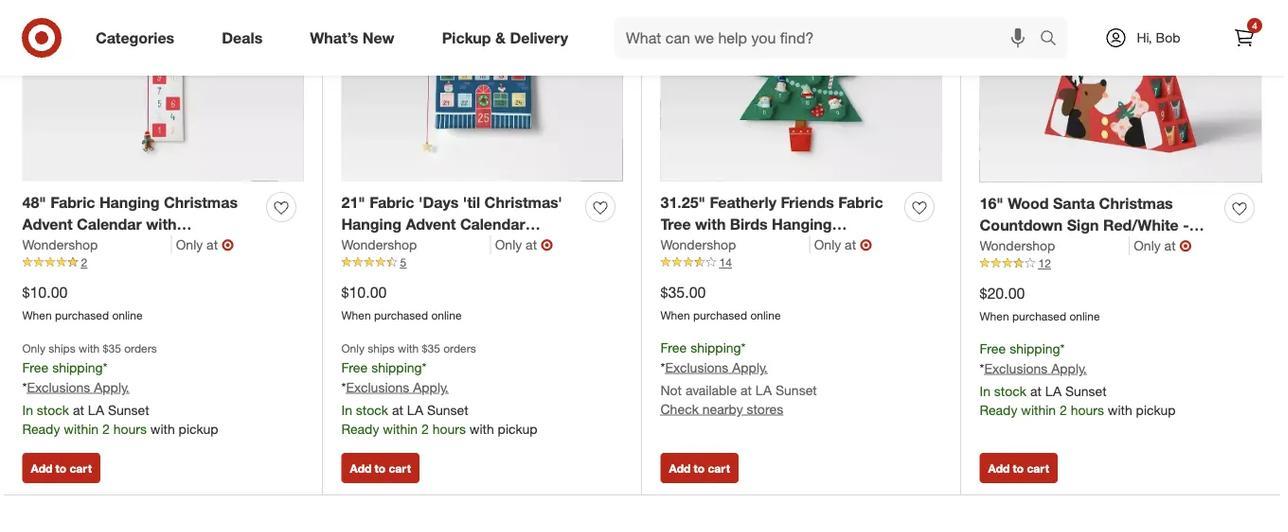 Task type: locate. For each thing, give the bounding box(es) containing it.
2 cart from the left
[[389, 462, 411, 476]]

3 to from the left
[[694, 462, 705, 476]]

free inside free shipping * * exclusions apply. not available at la sunset check nearby stores
[[661, 340, 687, 356]]

online for counter
[[112, 309, 143, 323]]

2 horizontal spatial calendar
[[826, 237, 891, 256]]

1 horizontal spatial pickup
[[498, 421, 538, 438]]

- right "5"
[[412, 237, 419, 256]]

orders down 2 link
[[124, 342, 157, 356]]

stores
[[747, 401, 783, 418]]

add
[[31, 462, 52, 476], [350, 462, 372, 476], [669, 462, 691, 476], [988, 462, 1010, 476]]

to
[[55, 462, 66, 476], [375, 462, 386, 476], [694, 462, 705, 476], [1013, 462, 1024, 476]]

purchased inside $35.00 when purchased online
[[693, 309, 747, 323]]

$10.00 when purchased online down "5"
[[341, 284, 462, 323]]

christmas inside 16" wood santa christmas countdown sign red/white - wondershop™
[[1099, 195, 1173, 213]]

¬ for white
[[222, 236, 234, 254]]

sunset
[[776, 382, 817, 399], [1065, 383, 1107, 400], [108, 402, 149, 419], [427, 402, 469, 419]]

- left 14
[[709, 259, 715, 277]]

1 to from the left
[[55, 462, 66, 476]]

christmas inside 48" fabric hanging christmas advent calendar with gingerbread man counter white - wondershop™
[[164, 194, 238, 212]]

to for -
[[375, 462, 386, 476]]

online down 2 link
[[112, 309, 143, 323]]

exclusions apply. link
[[665, 359, 768, 376], [985, 360, 1087, 377], [27, 379, 130, 396], [346, 379, 449, 396]]

0 horizontal spatial ships
[[49, 342, 76, 356]]

1 $35 from the left
[[103, 342, 121, 356]]

exclusions inside free shipping * * exclusions apply. not available at la sunset check nearby stores
[[665, 359, 729, 376]]

$10.00 down gingerbread
[[22, 284, 68, 302]]

hanging up blue/red
[[341, 215, 402, 234]]

when inside $35.00 when purchased online
[[661, 309, 690, 323]]

0 horizontal spatial $10.00
[[22, 284, 68, 302]]

christmas
[[164, 194, 238, 212], [1099, 195, 1173, 213], [661, 237, 735, 256]]

add to cart for -
[[350, 462, 411, 476]]

3 add to cart from the left
[[669, 462, 730, 476]]

¬ down christmas'
[[541, 236, 553, 254]]

0 horizontal spatial $10.00 when purchased online
[[22, 284, 143, 323]]

1 horizontal spatial advent
[[406, 215, 456, 234]]

2 horizontal spatial pickup
[[1136, 402, 1176, 419]]

to for countdown
[[694, 462, 705, 476]]

add to cart for countdown
[[669, 462, 730, 476]]

friends
[[781, 194, 834, 212]]

2
[[81, 256, 87, 270], [1060, 402, 1067, 419], [102, 421, 110, 438], [421, 421, 429, 438]]

-
[[1183, 216, 1189, 235], [412, 237, 419, 256], [22, 259, 28, 277], [709, 259, 715, 277]]

1 horizontal spatial christmas
[[661, 237, 735, 256]]

check nearby stores button
[[661, 400, 783, 419]]

$35.00 when purchased online
[[661, 284, 781, 323]]

ready inside free shipping * * exclusions apply. in stock at  la sunset ready within 2 hours with pickup
[[980, 402, 1018, 419]]

purchased
[[55, 309, 109, 323], [374, 309, 428, 323], [693, 309, 747, 323], [1013, 309, 1067, 324]]

ships for 21" fabric 'days 'til christmas' hanging advent calendar blue/red - wondershop™
[[368, 342, 395, 356]]

hanging down friends
[[772, 215, 832, 234]]

only at ¬ for calendar
[[814, 236, 872, 254]]

4 add to cart from the left
[[988, 462, 1049, 476]]

orders down 5 'link'
[[443, 342, 476, 356]]

1 horizontal spatial only ships with $35 orders free shipping * * exclusions apply. in stock at  la sunset ready within 2 hours with pickup
[[341, 342, 538, 438]]

¬ for calendar
[[860, 236, 872, 254]]

only for gingerbread
[[176, 237, 203, 253]]

at
[[207, 237, 218, 253], [526, 237, 537, 253], [845, 237, 856, 253], [1165, 238, 1176, 254], [741, 382, 752, 399], [1030, 383, 1042, 400], [73, 402, 84, 419], [392, 402, 403, 419]]

advent inside 48" fabric hanging christmas advent calendar with gingerbread man counter white - wondershop™
[[22, 215, 73, 234]]

- inside 21" fabric 'days 'til christmas' hanging advent calendar blue/red - wondershop™
[[412, 237, 419, 256]]

3 add from the left
[[669, 462, 691, 476]]

new
[[363, 28, 395, 47]]

only at ¬ down christmas'
[[495, 236, 553, 254]]

1 horizontal spatial $10.00 when purchased online
[[341, 284, 462, 323]]

purchased down $35.00
[[693, 309, 747, 323]]

shipping inside free shipping * * exclusions apply. in stock at  la sunset ready within 2 hours with pickup
[[1010, 341, 1060, 357]]

fabric right the 48"
[[50, 194, 95, 212]]

2 $35 from the left
[[422, 342, 440, 356]]

at inside free shipping * * exclusions apply. not available at la sunset check nearby stores
[[741, 382, 752, 399]]

online
[[112, 309, 143, 323], [431, 309, 462, 323], [751, 309, 781, 323], [1070, 309, 1100, 324]]

2 horizontal spatial fabric
[[838, 194, 883, 212]]

pickup for 48" fabric hanging christmas advent calendar with gingerbread man counter white - wondershop™
[[179, 421, 218, 438]]

0 horizontal spatial only ships with $35 orders free shipping * * exclusions apply. in stock at  la sunset ready within 2 hours with pickup
[[22, 342, 218, 438]]

- down gingerbread
[[22, 259, 28, 277]]

countdown inside 31.25" featherly friends fabric tree with birds hanging christmas countdown calendar green - wondershop™
[[739, 237, 822, 256]]

0 horizontal spatial orders
[[124, 342, 157, 356]]

2 fabric from the left
[[370, 194, 414, 212]]

3 fabric from the left
[[838, 194, 883, 212]]

countdown down the birds
[[739, 237, 822, 256]]

when for 16" wood santa christmas countdown sign red/white - wondershop™
[[980, 309, 1009, 324]]

2 orders from the left
[[443, 342, 476, 356]]

calendar inside 48" fabric hanging christmas advent calendar with gingerbread man counter white - wondershop™
[[77, 215, 142, 234]]

deals
[[222, 28, 263, 47]]

1 advent from the left
[[22, 215, 73, 234]]

wondershop down the 48"
[[22, 237, 98, 253]]

only ships with $35 orders free shipping * * exclusions apply. in stock at  la sunset ready within 2 hours with pickup
[[22, 342, 218, 438], [341, 342, 538, 438]]

calendar down 'til
[[460, 215, 525, 234]]

wondershop™
[[423, 237, 522, 256], [980, 238, 1079, 256], [33, 259, 132, 277], [719, 259, 818, 277]]

orders
[[124, 342, 157, 356], [443, 342, 476, 356]]

wondershop up green
[[661, 237, 736, 253]]

0 horizontal spatial calendar
[[77, 215, 142, 234]]

¬ right counter
[[222, 236, 234, 254]]

countdown down wood
[[980, 216, 1063, 235]]

when down gingerbread
[[22, 309, 52, 323]]

What can we help you find? suggestions appear below search field
[[615, 17, 1045, 59]]

0 horizontal spatial hanging
[[99, 194, 160, 212]]

1 add from the left
[[31, 462, 52, 476]]

1 orders from the left
[[124, 342, 157, 356]]

calendar
[[77, 215, 142, 234], [460, 215, 525, 234], [826, 237, 891, 256]]

1 horizontal spatial stock
[[356, 402, 388, 419]]

2 $10.00 when purchased online from the left
[[341, 284, 462, 323]]

apply. inside free shipping * * exclusions apply. in stock at  la sunset ready within 2 hours with pickup
[[1052, 360, 1087, 377]]

2 horizontal spatial stock
[[994, 383, 1027, 400]]

2 horizontal spatial christmas
[[1099, 195, 1173, 213]]

1 horizontal spatial hours
[[433, 421, 466, 438]]

$10.00 for 21" fabric 'days 'til christmas' hanging advent calendar blue/red - wondershop™
[[341, 284, 387, 302]]

1 horizontal spatial orders
[[443, 342, 476, 356]]

pickup
[[442, 28, 491, 47]]

fabric right 21"
[[370, 194, 414, 212]]

0 vertical spatial countdown
[[980, 216, 1063, 235]]

when down blue/red
[[341, 309, 371, 323]]

2 horizontal spatial in
[[980, 383, 991, 400]]

$10.00 when purchased online
[[22, 284, 143, 323], [341, 284, 462, 323]]

wondershop™ down 'til
[[423, 237, 522, 256]]

wondershop up 12
[[980, 238, 1055, 254]]

wondershop link
[[22, 236, 172, 255], [341, 236, 491, 255], [661, 236, 811, 255], [980, 237, 1130, 256]]

online up free shipping * * exclusions apply. in stock at  la sunset ready within 2 hours with pickup
[[1070, 309, 1100, 324]]

calendar up the man on the left of the page
[[77, 215, 142, 234]]

16" wood santa christmas countdown sign red/white - wondershop™ image
[[980, 0, 1262, 182], [980, 0, 1262, 182]]

pickup for 21" fabric 'days 'til christmas' hanging advent calendar blue/red - wondershop™
[[498, 421, 538, 438]]

christmas up green
[[661, 237, 735, 256]]

wondershop™ inside 48" fabric hanging christmas advent calendar with gingerbread man counter white - wondershop™
[[33, 259, 132, 277]]

2 horizontal spatial hours
[[1071, 402, 1104, 419]]

free
[[661, 340, 687, 356], [980, 341, 1006, 357], [22, 360, 49, 376], [341, 360, 368, 376]]

online down 14 link
[[751, 309, 781, 323]]

apply. inside free shipping * * exclusions apply. not available at la sunset check nearby stores
[[732, 359, 768, 376]]

1 $10.00 from the left
[[22, 284, 68, 302]]

online for countdown
[[751, 309, 781, 323]]

31.25"
[[661, 194, 706, 212]]

1 horizontal spatial ready
[[341, 421, 379, 438]]

21" fabric 'days 'til christmas' hanging advent calendar blue/red - wondershop™ image
[[341, 0, 623, 181], [341, 0, 623, 181]]

0 horizontal spatial stock
[[37, 402, 69, 419]]

wondershop up "5"
[[341, 237, 417, 253]]

0 horizontal spatial countdown
[[739, 237, 822, 256]]

1 horizontal spatial ships
[[368, 342, 395, 356]]

orders for -
[[443, 342, 476, 356]]

what's
[[310, 28, 358, 47]]

in for 48" fabric hanging christmas advent calendar with gingerbread man counter white - wondershop™
[[22, 402, 33, 419]]

1 horizontal spatial calendar
[[460, 215, 525, 234]]

2 to from the left
[[375, 462, 386, 476]]

when for 21" fabric 'days 'til christmas' hanging advent calendar blue/red - wondershop™
[[341, 309, 371, 323]]

1 horizontal spatial fabric
[[370, 194, 414, 212]]

$20.00
[[980, 285, 1025, 303]]

2 link
[[22, 255, 304, 271]]

calendar inside 21" fabric 'days 'til christmas' hanging advent calendar blue/red - wondershop™
[[460, 215, 525, 234]]

¬ up 14 link
[[860, 236, 872, 254]]

0 horizontal spatial fabric
[[50, 194, 95, 212]]

only at ¬ down red/white at the top of page
[[1134, 237, 1192, 255]]

1 horizontal spatial in
[[341, 402, 352, 419]]

to for counter
[[55, 462, 66, 476]]

1 cart from the left
[[70, 462, 92, 476]]

1 horizontal spatial within
[[383, 421, 418, 438]]

wood
[[1008, 195, 1049, 213]]

with inside 31.25" featherly friends fabric tree with birds hanging christmas countdown calendar green - wondershop™
[[695, 215, 726, 234]]

2 ships from the left
[[368, 342, 395, 356]]

2 add to cart from the left
[[350, 462, 411, 476]]

1 ships from the left
[[49, 342, 76, 356]]

wondershop™ inside 16" wood santa christmas countdown sign red/white - wondershop™
[[980, 238, 1079, 256]]

0 horizontal spatial $35
[[103, 342, 121, 356]]

2 horizontal spatial ready
[[980, 402, 1018, 419]]

3 cart from the left
[[708, 462, 730, 476]]

wondershop™ down the birds
[[719, 259, 818, 277]]

hours inside free shipping * * exclusions apply. in stock at  la sunset ready within 2 hours with pickup
[[1071, 402, 1104, 419]]

1 vertical spatial countdown
[[739, 237, 822, 256]]

12 link
[[980, 256, 1262, 272]]

fabric inside 31.25" featherly friends fabric tree with birds hanging christmas countdown calendar green - wondershop™
[[838, 194, 883, 212]]

ready
[[980, 402, 1018, 419], [22, 421, 60, 438], [341, 421, 379, 438]]

$35
[[103, 342, 121, 356], [422, 342, 440, 356]]

1 add to cart from the left
[[31, 462, 92, 476]]

- right red/white at the top of page
[[1183, 216, 1189, 235]]

stock
[[994, 383, 1027, 400], [37, 402, 69, 419], [356, 402, 388, 419]]

hanging up the man on the left of the page
[[99, 194, 160, 212]]

online inside $20.00 when purchased online
[[1070, 309, 1100, 324]]

hours for 21" fabric 'days 'til christmas' hanging advent calendar blue/red - wondershop™
[[433, 421, 466, 438]]

3 add to cart button from the left
[[661, 454, 739, 484]]

advent down 'days
[[406, 215, 456, 234]]

0 horizontal spatial christmas
[[164, 194, 238, 212]]

add to cart button
[[22, 454, 100, 484], [341, 454, 419, 484], [661, 454, 739, 484], [980, 454, 1058, 484]]

1 horizontal spatial countdown
[[980, 216, 1063, 235]]

fabric inside 21" fabric 'days 'til christmas' hanging advent calendar blue/red - wondershop™
[[370, 194, 414, 212]]

advent down the 48"
[[22, 215, 73, 234]]

2 horizontal spatial hanging
[[772, 215, 832, 234]]

la inside free shipping * * exclusions apply. not available at la sunset check nearby stores
[[756, 382, 772, 399]]

only
[[176, 237, 203, 253], [495, 237, 522, 253], [814, 237, 841, 253], [1134, 238, 1161, 254], [22, 342, 45, 356], [341, 342, 365, 356]]

*
[[741, 340, 746, 356], [1060, 341, 1065, 357], [661, 359, 665, 376], [103, 360, 108, 376], [422, 360, 427, 376], [980, 360, 985, 377], [22, 379, 27, 396], [341, 379, 346, 396]]

cart
[[70, 462, 92, 476], [389, 462, 411, 476], [708, 462, 730, 476], [1027, 462, 1049, 476]]

hours for 48" fabric hanging christmas advent calendar with gingerbread man counter white - wondershop™
[[113, 421, 147, 438]]

48" fabric hanging christmas advent calendar with gingerbread man counter white - wondershop™ image
[[22, 0, 304, 181], [22, 0, 304, 181]]

2 add from the left
[[350, 462, 372, 476]]

1 fabric from the left
[[50, 194, 95, 212]]

0 horizontal spatial advent
[[22, 215, 73, 234]]

only ships with $35 orders free shipping * * exclusions apply. in stock at  la sunset ready within 2 hours with pickup for blue/red
[[341, 342, 538, 438]]

shipping
[[691, 340, 741, 356], [1010, 341, 1060, 357], [52, 360, 103, 376], [371, 360, 422, 376]]

purchased down gingerbread
[[55, 309, 109, 323]]

only for calendar
[[495, 237, 522, 253]]

apply.
[[732, 359, 768, 376], [1052, 360, 1087, 377], [94, 379, 130, 396], [413, 379, 449, 396]]

2 inside free shipping * * exclusions apply. in stock at  la sunset ready within 2 hours with pickup
[[1060, 402, 1067, 419]]

fabric right friends
[[838, 194, 883, 212]]

when inside $20.00 when purchased online
[[980, 309, 1009, 324]]

search button
[[1031, 17, 1077, 63]]

only at ¬
[[176, 236, 234, 254], [495, 236, 553, 254], [814, 236, 872, 254], [1134, 237, 1192, 255]]

when down $20.00
[[980, 309, 1009, 324]]

add to cart
[[31, 462, 92, 476], [350, 462, 411, 476], [669, 462, 730, 476], [988, 462, 1049, 476]]

0 horizontal spatial pickup
[[179, 421, 218, 438]]

la
[[756, 382, 772, 399], [1045, 383, 1062, 400], [88, 402, 104, 419], [407, 402, 423, 419]]

add to cart button for countdown
[[661, 454, 739, 484]]

christmas up red/white at the top of page
[[1099, 195, 1173, 213]]

exclusions
[[665, 359, 729, 376], [985, 360, 1048, 377], [27, 379, 90, 396], [346, 379, 409, 396]]

online inside $35.00 when purchased online
[[751, 309, 781, 323]]

christmas for red/white
[[1099, 195, 1173, 213]]

$10.00
[[22, 284, 68, 302], [341, 284, 387, 302]]

christmas up counter
[[164, 194, 238, 212]]

12
[[1039, 256, 1051, 271]]

$10.00 down blue/red
[[341, 284, 387, 302]]

0 horizontal spatial ready
[[22, 421, 60, 438]]

santa
[[1053, 195, 1095, 213]]

birds
[[730, 215, 768, 234]]

red/white
[[1103, 216, 1179, 235]]

0 horizontal spatial in
[[22, 402, 33, 419]]

2 advent from the left
[[406, 215, 456, 234]]

when down $35.00
[[661, 309, 690, 323]]

countdown
[[980, 216, 1063, 235], [739, 237, 822, 256]]

featherly
[[710, 194, 777, 212]]

hanging inside 21" fabric 'days 'til christmas' hanging advent calendar blue/red - wondershop™
[[341, 215, 402, 234]]

wondershop™ down wood
[[980, 238, 1079, 256]]

¬ up 12 link
[[1180, 237, 1192, 255]]

only at ¬ up 2 link
[[176, 236, 234, 254]]

only at ¬ for white
[[176, 236, 234, 254]]

wondershop
[[22, 237, 98, 253], [341, 237, 417, 253], [661, 237, 736, 253], [980, 238, 1055, 254]]

hi, bob
[[1137, 29, 1181, 46]]

add to cart button for counter
[[22, 454, 100, 484]]

pickup
[[1136, 402, 1176, 419], [179, 421, 218, 438], [498, 421, 538, 438]]

2 add to cart button from the left
[[341, 454, 419, 484]]

calendar down friends
[[826, 237, 891, 256]]

16" wood santa christmas countdown sign red/white - wondershop™ link
[[980, 193, 1218, 256]]

when
[[22, 309, 52, 323], [341, 309, 371, 323], [661, 309, 690, 323], [980, 309, 1009, 324]]

1 horizontal spatial $35
[[422, 342, 440, 356]]

purchased down "5"
[[374, 309, 428, 323]]

wondershop™ down gingerbread
[[33, 259, 132, 277]]

31.25" featherly friends fabric tree with birds hanging christmas countdown calendar green - wondershop™ image
[[661, 0, 942, 181], [661, 0, 942, 181]]

ready for 21" fabric 'days 'til christmas' hanging advent calendar blue/red - wondershop™
[[341, 421, 379, 438]]

1 horizontal spatial hanging
[[341, 215, 402, 234]]

when for 48" fabric hanging christmas advent calendar with gingerbread man counter white - wondershop™
[[22, 309, 52, 323]]

2 $10.00 from the left
[[341, 284, 387, 302]]

fabric
[[50, 194, 95, 212], [370, 194, 414, 212], [838, 194, 883, 212]]

1 horizontal spatial $10.00
[[341, 284, 387, 302]]

only for -
[[1134, 238, 1161, 254]]

only at ¬ up 14 link
[[814, 236, 872, 254]]

2 horizontal spatial within
[[1021, 402, 1056, 419]]

in for 21" fabric 'days 'til christmas' hanging advent calendar blue/red - wondershop™
[[341, 402, 352, 419]]

48" fabric hanging christmas advent calendar with gingerbread man counter white - wondershop™
[[22, 194, 256, 277]]

advent
[[22, 215, 73, 234], [406, 215, 456, 234]]

fabric inside 48" fabric hanging christmas advent calendar with gingerbread man counter white - wondershop™
[[50, 194, 95, 212]]

$10.00 when purchased online down gingerbread
[[22, 284, 143, 323]]

wondershop for calendar
[[22, 237, 98, 253]]

1 add to cart button from the left
[[22, 454, 100, 484]]

0 horizontal spatial within
[[64, 421, 99, 438]]

1 only ships with $35 orders free shipping * * exclusions apply. in stock at  la sunset ready within 2 hours with pickup from the left
[[22, 342, 218, 438]]

1 $10.00 when purchased online from the left
[[22, 284, 143, 323]]

online down 5 'link'
[[431, 309, 462, 323]]

what's new link
[[294, 17, 418, 59]]

0 horizontal spatial hours
[[113, 421, 147, 438]]

la inside free shipping * * exclusions apply. in stock at  la sunset ready within 2 hours with pickup
[[1045, 383, 1062, 400]]

gingerbread
[[22, 237, 112, 256]]

2 only ships with $35 orders free shipping * * exclusions apply. in stock at  la sunset ready within 2 hours with pickup from the left
[[341, 342, 538, 438]]

in
[[980, 383, 991, 400], [22, 402, 33, 419], [341, 402, 352, 419]]

purchased down $20.00
[[1013, 309, 1067, 324]]

sign
[[1067, 216, 1099, 235]]

tree
[[661, 215, 691, 234]]



Task type: vqa. For each thing, say whether or not it's contained in the screenshot.
Man's "Wondershop" link
yes



Task type: describe. For each thing, give the bounding box(es) containing it.
- inside 48" fabric hanging christmas advent calendar with gingerbread man counter white - wondershop™
[[22, 259, 28, 277]]

pickup & delivery
[[442, 28, 568, 47]]

what's new
[[310, 28, 395, 47]]

stock for 21" fabric 'days 'til christmas' hanging advent calendar blue/red - wondershop™
[[356, 402, 388, 419]]

4
[[1252, 19, 1258, 31]]

search
[[1031, 30, 1077, 49]]

add for countdown
[[669, 462, 691, 476]]

man
[[116, 237, 148, 256]]

fabric for calendar
[[50, 194, 95, 212]]

hanging inside 48" fabric hanging christmas advent calendar with gingerbread man counter white - wondershop™
[[99, 194, 160, 212]]

in inside free shipping * * exclusions apply. in stock at  la sunset ready within 2 hours with pickup
[[980, 383, 991, 400]]

48"
[[22, 194, 46, 212]]

fabric for hanging
[[370, 194, 414, 212]]

online for -
[[431, 309, 462, 323]]

48" fabric hanging christmas advent calendar with gingerbread man counter white - wondershop™ link
[[22, 192, 259, 277]]

'til
[[463, 194, 480, 212]]

deals link
[[206, 17, 286, 59]]

available
[[686, 382, 737, 399]]

calendar inside 31.25" featherly friends fabric tree with birds hanging christmas countdown calendar green - wondershop™
[[826, 237, 891, 256]]

within for 48" fabric hanging christmas advent calendar with gingerbread man counter white - wondershop™
[[64, 421, 99, 438]]

sunset inside free shipping * * exclusions apply. in stock at  la sunset ready within 2 hours with pickup
[[1065, 383, 1107, 400]]

at inside free shipping * * exclusions apply. in stock at  la sunset ready within 2 hours with pickup
[[1030, 383, 1042, 400]]

stock inside free shipping * * exclusions apply. in stock at  la sunset ready within 2 hours with pickup
[[994, 383, 1027, 400]]

delivery
[[510, 28, 568, 47]]

countdown inside 16" wood santa christmas countdown sign red/white - wondershop™
[[980, 216, 1063, 235]]

wondershop link for blue/red
[[341, 236, 491, 255]]

5 link
[[341, 255, 623, 271]]

31.25" featherly friends fabric tree with birds hanging christmas countdown calendar green - wondershop™
[[661, 194, 891, 277]]

&
[[495, 28, 506, 47]]

16"
[[980, 195, 1004, 213]]

counter
[[152, 237, 210, 256]]

within for 21" fabric 'days 'til christmas' hanging advent calendar blue/red - wondershop™
[[383, 421, 418, 438]]

$35.00
[[661, 284, 706, 302]]

$20.00 when purchased online
[[980, 285, 1100, 324]]

- inside 16" wood santa christmas countdown sign red/white - wondershop™
[[1183, 216, 1189, 235]]

hanging inside 31.25" featherly friends fabric tree with birds hanging christmas countdown calendar green - wondershop™
[[772, 215, 832, 234]]

free shipping * * exclusions apply. not available at la sunset check nearby stores
[[661, 340, 817, 418]]

purchased inside $20.00 when purchased online
[[1013, 309, 1067, 324]]

hi,
[[1137, 29, 1152, 46]]

ships for 48" fabric hanging christmas advent calendar with gingerbread man counter white - wondershop™
[[49, 342, 76, 356]]

4 add to cart button from the left
[[980, 454, 1058, 484]]

wondershop for sign
[[980, 238, 1055, 254]]

with inside free shipping * * exclusions apply. in stock at  la sunset ready within 2 hours with pickup
[[1108, 402, 1133, 419]]

5
[[400, 256, 407, 270]]

cart for countdown
[[708, 462, 730, 476]]

wondershop link for christmas
[[661, 236, 811, 255]]

$35 for man
[[103, 342, 121, 356]]

within inside free shipping * * exclusions apply. in stock at  la sunset ready within 2 hours with pickup
[[1021, 402, 1056, 419]]

purchased for -
[[374, 309, 428, 323]]

wondershop for with
[[661, 237, 736, 253]]

$10.00 when purchased online for blue/red
[[341, 284, 462, 323]]

bob
[[1156, 29, 1181, 46]]

21" fabric 'days 'til christmas' hanging advent calendar blue/red - wondershop™
[[341, 194, 562, 256]]

4 link
[[1224, 17, 1265, 59]]

4 add from the left
[[988, 462, 1010, 476]]

16" wood santa christmas countdown sign red/white - wondershop™
[[980, 195, 1189, 256]]

with inside 48" fabric hanging christmas advent calendar with gingerbread man counter white - wondershop™
[[146, 215, 177, 234]]

christmas inside 31.25" featherly friends fabric tree with birds hanging christmas countdown calendar green - wondershop™
[[661, 237, 735, 256]]

not
[[661, 382, 682, 399]]

free inside free shipping * * exclusions apply. in stock at  la sunset ready within 2 hours with pickup
[[980, 341, 1006, 357]]

$10.00 for 48" fabric hanging christmas advent calendar with gingerbread man counter white - wondershop™
[[22, 284, 68, 302]]

$10.00 when purchased online for man
[[22, 284, 143, 323]]

ready for 48" fabric hanging christmas advent calendar with gingerbread man counter white - wondershop™
[[22, 421, 60, 438]]

wondershop for hanging
[[341, 237, 417, 253]]

add for counter
[[31, 462, 52, 476]]

check
[[661, 401, 699, 418]]

white
[[214, 237, 256, 256]]

$35 for blue/red
[[422, 342, 440, 356]]

wondershop link for wondershop™
[[980, 237, 1130, 256]]

only for hanging
[[814, 237, 841, 253]]

14
[[719, 256, 732, 270]]

categories
[[96, 28, 174, 47]]

wondershop™ inside 21" fabric 'days 'til christmas' hanging advent calendar blue/red - wondershop™
[[423, 237, 522, 256]]

nearby
[[703, 401, 743, 418]]

pickup inside free shipping * * exclusions apply. in stock at  la sunset ready within 2 hours with pickup
[[1136, 402, 1176, 419]]

blue/red
[[341, 237, 408, 256]]

- inside 31.25" featherly friends fabric tree with birds hanging christmas countdown calendar green - wondershop™
[[709, 259, 715, 277]]

add to cart for counter
[[31, 462, 92, 476]]

sunset inside free shipping * * exclusions apply. not available at la sunset check nearby stores
[[776, 382, 817, 399]]

add for -
[[350, 462, 372, 476]]

when for 31.25" featherly friends fabric tree with birds hanging christmas countdown calendar green - wondershop™
[[661, 309, 690, 323]]

orders for counter
[[124, 342, 157, 356]]

14 link
[[661, 255, 942, 271]]

4 cart from the left
[[1027, 462, 1049, 476]]

purchased for counter
[[55, 309, 109, 323]]

purchased for countdown
[[693, 309, 747, 323]]

shipping inside free shipping * * exclusions apply. not available at la sunset check nearby stores
[[691, 340, 741, 356]]

31.25" featherly friends fabric tree with birds hanging christmas countdown calendar green - wondershop™ link
[[661, 192, 897, 277]]

21"
[[341, 194, 365, 212]]

exclusions inside free shipping * * exclusions apply. in stock at  la sunset ready within 2 hours with pickup
[[985, 360, 1048, 377]]

wondershop™ inside 31.25" featherly friends fabric tree with birds hanging christmas countdown calendar green - wondershop™
[[719, 259, 818, 277]]

4 to from the left
[[1013, 462, 1024, 476]]

cart for counter
[[70, 462, 92, 476]]

cart for -
[[389, 462, 411, 476]]

¬ for wondershop™
[[541, 236, 553, 254]]

christmas'
[[485, 194, 562, 212]]

only at ¬ for wondershop™
[[495, 236, 553, 254]]

add to cart button for -
[[341, 454, 419, 484]]

categories link
[[80, 17, 198, 59]]

wondershop link for man
[[22, 236, 172, 255]]

pickup & delivery link
[[426, 17, 592, 59]]

only ships with $35 orders free shipping * * exclusions apply. in stock at  la sunset ready within 2 hours with pickup for man
[[22, 342, 218, 438]]

free shipping * * exclusions apply. in stock at  la sunset ready within 2 hours with pickup
[[980, 341, 1176, 419]]

21" fabric 'days 'til christmas' hanging advent calendar blue/red - wondershop™ link
[[341, 192, 578, 256]]

'days
[[419, 194, 459, 212]]

advent inside 21" fabric 'days 'til christmas' hanging advent calendar blue/red - wondershop™
[[406, 215, 456, 234]]

stock for 48" fabric hanging christmas advent calendar with gingerbread man counter white - wondershop™
[[37, 402, 69, 419]]

christmas for with
[[164, 194, 238, 212]]

green
[[661, 259, 704, 277]]



